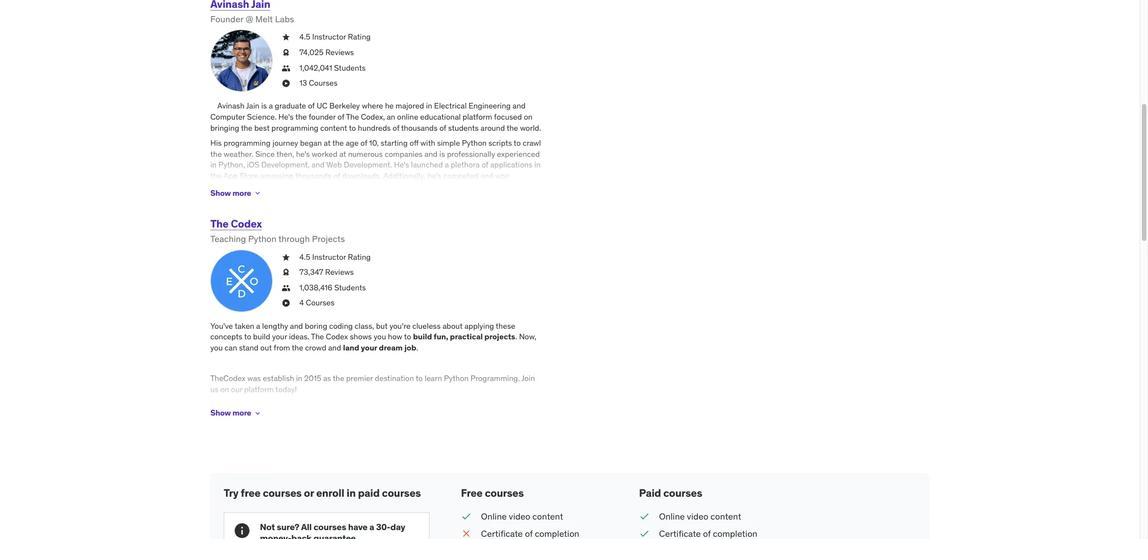 Task type: vqa. For each thing, say whether or not it's contained in the screenshot.
topmost Business
no



Task type: locate. For each thing, give the bounding box(es) containing it.
can
[[225, 343, 237, 353]]

1 vertical spatial students
[[334, 283, 366, 293]]

more down our
[[233, 408, 251, 418]]

0 horizontal spatial on
[[220, 384, 229, 394]]

reviews for founder @ melt labs
[[326, 47, 354, 57]]

your inside you've taken a lengthy and boring coding class, but you're clueless about applying these concepts to build your ideas. the codex shows you how to
[[272, 332, 287, 342]]

codex
[[231, 217, 262, 231], [326, 332, 348, 342]]

age
[[346, 138, 359, 148]]

2 online from the left
[[659, 511, 685, 522]]

the codex image
[[210, 250, 273, 312]]

0 horizontal spatial programming
[[224, 138, 271, 148]]

codex up the teaching
[[231, 217, 262, 231]]

0 horizontal spatial codex
[[231, 217, 262, 231]]

0 vertical spatial is
[[261, 101, 267, 111]]

today!
[[276, 384, 297, 394]]

1 horizontal spatial is
[[440, 149, 445, 159]]

clueless
[[413, 321, 441, 331]]

1 vertical spatial more
[[233, 408, 251, 418]]

1 horizontal spatial online
[[659, 511, 685, 522]]

around down thousands
[[288, 182, 312, 192]]

he's down companies
[[394, 160, 409, 170]]

launched
[[411, 160, 443, 170]]

xsmall image down 'platform'
[[254, 409, 262, 418]]

1 horizontal spatial online video content
[[659, 511, 742, 522]]

platform
[[244, 384, 274, 394]]

certificate down paid courses
[[659, 528, 701, 539]]

1 vertical spatial show more button
[[210, 402, 262, 425]]

video down paid courses
[[687, 511, 709, 522]]

is
[[261, 101, 267, 111], [440, 149, 445, 159]]

1 students from the top
[[334, 63, 366, 73]]

0 vertical spatial the
[[346, 112, 359, 122]]

certificate of completion for free courses
[[481, 528, 580, 539]]

your up from
[[272, 332, 287, 342]]

0 vertical spatial 4.5 instructor rating
[[300, 32, 371, 42]]

amassing
[[260, 171, 293, 181]]

he's inside the avinash jain is a graduate of uc berkeley where he majored in electrical engineering and computer science. he's the founder of the codex, an online educational platform focused on bringing the best programming content to hundreds of thousands of students around the world.
[[279, 112, 294, 122]]

0 horizontal spatial certificate
[[481, 528, 523, 539]]

courses for teaching python through projects
[[306, 298, 335, 308]]

xsmall image for 4.5 instructor rating
[[282, 252, 291, 263]]

2 completion from the left
[[713, 528, 758, 539]]

xsmall image for 4 courses
[[282, 298, 291, 309]]

4.5 instructor rating for teaching python through projects
[[300, 252, 371, 262]]

73,347 reviews
[[300, 267, 354, 277]]

1 horizontal spatial around
[[481, 123, 505, 133]]

around
[[481, 123, 505, 133], [288, 182, 312, 192]]

a right taken
[[256, 321, 260, 331]]

pennapps
[[382, 182, 417, 192]]

on up world.
[[524, 112, 533, 122]]

content for paid courses
[[711, 511, 742, 522]]

1 video from the left
[[509, 511, 531, 522]]

plethora
[[451, 160, 480, 170]]

1 more from the top
[[233, 188, 251, 198]]

1 horizontal spatial programming
[[272, 123, 319, 133]]

. left now,
[[516, 332, 517, 342]]

xsmall image left 13
[[282, 78, 291, 89]]

0 horizontal spatial he's
[[279, 112, 294, 122]]

1 show from the top
[[210, 188, 231, 198]]

to up the experienced
[[514, 138, 521, 148]]

1 vertical spatial small image
[[461, 528, 472, 540]]

. down clueless
[[416, 343, 418, 353]]

2 students from the top
[[334, 283, 366, 293]]

small image down free on the bottom left
[[461, 528, 472, 540]]

0 horizontal spatial at
[[324, 138, 331, 148]]

python right learn
[[444, 374, 469, 384]]

1 vertical spatial the
[[210, 217, 229, 231]]

on right us
[[220, 384, 229, 394]]

2 certificate of completion from the left
[[659, 528, 758, 539]]

the down berkeley
[[346, 112, 359, 122]]

you left 'can'
[[210, 343, 223, 353]]

programming up weather. since
[[224, 138, 271, 148]]

then,
[[277, 149, 294, 159]]

1 horizontal spatial build
[[413, 332, 432, 342]]

codex down the coding
[[326, 332, 348, 342]]

0 vertical spatial python
[[462, 138, 487, 148]]

1 vertical spatial show more
[[210, 408, 251, 418]]

2 vertical spatial the
[[311, 332, 324, 342]]

show more button down "app"
[[210, 182, 262, 205]]

1 horizontal spatial video
[[687, 511, 709, 522]]

python inside his programming journey began at the age of 10, starting off with simple python scripts to crawl the weather. since then, he's worked at numerous companies and is professionally experienced in python, ios development, and web development. he's launched a plethora of applications in the app store amassing thousands of downloads. additionally, he's competed and won in several hackathons around the world including pennapps and nwhacks.
[[462, 138, 487, 148]]

students
[[334, 63, 366, 73], [334, 283, 366, 293]]

4.5 up 74,025
[[300, 32, 310, 42]]

land your dream job .
[[343, 343, 418, 353]]

build down clueless
[[413, 332, 432, 342]]

on
[[524, 112, 533, 122], [220, 384, 229, 394]]

2 more from the top
[[233, 408, 251, 418]]

try free courses or enroll in paid courses
[[224, 486, 421, 500]]

completion
[[535, 528, 580, 539], [713, 528, 758, 539]]

xsmall image
[[254, 189, 262, 198], [282, 252, 291, 263], [282, 267, 291, 278], [282, 283, 291, 294]]

build up out
[[253, 332, 270, 342]]

students down 74,025 reviews
[[334, 63, 366, 73]]

graduate
[[275, 101, 306, 111]]

0 horizontal spatial around
[[288, 182, 312, 192]]

uc
[[317, 101, 328, 111]]

1 4.5 instructor rating from the top
[[300, 32, 371, 42]]

1 vertical spatial he's
[[394, 160, 409, 170]]

2 horizontal spatial the
[[346, 112, 359, 122]]

applications
[[490, 160, 533, 170]]

small image down paid
[[639, 528, 651, 540]]

@
[[246, 13, 253, 24]]

build inside you've taken a lengthy and boring coding class, but you're clueless about applying these concepts to build your ideas. the codex shows you how to
[[253, 332, 270, 342]]

certificate down free courses
[[481, 528, 523, 539]]

development.
[[344, 160, 392, 170]]

show more
[[210, 188, 251, 198], [210, 408, 251, 418]]

1,038,416
[[300, 283, 333, 293]]

certificate of completion down paid courses
[[659, 528, 758, 539]]

2 4.5 instructor rating from the top
[[300, 252, 371, 262]]

2 certificate from the left
[[659, 528, 701, 539]]

courses
[[263, 486, 302, 500], [382, 486, 421, 500], [485, 486, 524, 500], [664, 486, 703, 500], [314, 522, 346, 533]]

4.5 instructor rating for founder @ melt labs
[[300, 32, 371, 42]]

1 vertical spatial instructor
[[312, 252, 346, 262]]

1 vertical spatial programming
[[224, 138, 271, 148]]

not
[[260, 522, 275, 533]]

. now, you can stand out from the crowd and
[[210, 332, 537, 353]]

1 horizontal spatial you
[[374, 332, 386, 342]]

and left the land
[[328, 343, 341, 353]]

2 instructor from the top
[[312, 252, 346, 262]]

programming inside his programming journey began at the age of 10, starting off with simple python scripts to crawl the weather. since then, he's worked at numerous companies and is professionally experienced in python, ios development, and web development. he's launched a plethora of applications in the app store amassing thousands of downloads. additionally, he's competed and won in several hackathons around the world including pennapps and nwhacks.
[[224, 138, 271, 148]]

0 vertical spatial reviews
[[326, 47, 354, 57]]

1 vertical spatial 4.5
[[300, 252, 310, 262]]

0 horizontal spatial completion
[[535, 528, 580, 539]]

show down "app"
[[210, 188, 231, 198]]

1 certificate of completion from the left
[[481, 528, 580, 539]]

2 video from the left
[[687, 511, 709, 522]]

teaching
[[210, 233, 246, 244]]

0 vertical spatial courses
[[309, 78, 338, 88]]

1 certificate from the left
[[481, 528, 523, 539]]

to inside the avinash jain is a graduate of uc berkeley where he majored in electrical engineering and computer science. he's the founder of the codex, an online educational platform focused on bringing the best programming content to hundreds of thousands of students around the world.
[[349, 123, 356, 133]]

1 horizontal spatial the
[[311, 332, 324, 342]]

programming
[[272, 123, 319, 133], [224, 138, 271, 148]]

python down the codex link
[[248, 233, 277, 244]]

in left 2015
[[296, 374, 302, 384]]

lengthy
[[262, 321, 288, 331]]

1 vertical spatial you
[[210, 343, 223, 353]]

in inside thecodex was establish in 2015 as the premier destination to learn python programming. join us on our platform today!
[[296, 374, 302, 384]]

science.
[[247, 112, 277, 122]]

0 vertical spatial on
[[524, 112, 533, 122]]

is inside the avinash jain is a graduate of uc berkeley where he majored in electrical engineering and computer science. he's the founder of the codex, an online educational platform focused on bringing the best programming content to hundreds of thousands of students around the world.
[[261, 101, 267, 111]]

1 4.5 from the top
[[300, 32, 310, 42]]

1 vertical spatial show
[[210, 408, 231, 418]]

1 horizontal spatial content
[[533, 511, 563, 522]]

he's down the graduate
[[279, 112, 294, 122]]

1 horizontal spatial he's
[[394, 160, 409, 170]]

avinash jain image
[[210, 30, 273, 92]]

xsmall image for 73,347 reviews
[[282, 267, 291, 278]]

python inside thecodex was establish in 2015 as the premier destination to learn python programming. join us on our platform today!
[[444, 374, 469, 384]]

from
[[274, 343, 290, 353]]

bringing
[[210, 123, 239, 133]]

0 vertical spatial students
[[334, 63, 366, 73]]

on inside thecodex was establish in 2015 as the premier destination to learn python programming. join us on our platform today!
[[220, 384, 229, 394]]

0 vertical spatial programming
[[272, 123, 319, 133]]

4.5 instructor rating up 73,347 reviews
[[300, 252, 371, 262]]

0 horizontal spatial build
[[253, 332, 270, 342]]

0 vertical spatial small image
[[639, 511, 651, 523]]

0 horizontal spatial online
[[481, 511, 507, 522]]

the down ideas.
[[292, 343, 303, 353]]

1 horizontal spatial certificate
[[659, 528, 701, 539]]

back
[[292, 533, 312, 540]]

xsmall image left 1,042,041
[[282, 63, 291, 74]]

avinash
[[217, 101, 245, 111]]

show more button down our
[[210, 402, 262, 425]]

2 reviews from the top
[[325, 267, 354, 277]]

1 vertical spatial codex
[[326, 332, 348, 342]]

students down 73,347 reviews
[[334, 283, 366, 293]]

learn
[[425, 374, 442, 384]]

2 online video content from the left
[[659, 511, 742, 522]]

to up age at the top
[[349, 123, 356, 133]]

online video content
[[481, 511, 563, 522], [659, 511, 742, 522]]

numerous
[[348, 149, 383, 159]]

xsmall image down through at the top
[[282, 252, 291, 263]]

to left learn
[[416, 374, 423, 384]]

10,
[[369, 138, 379, 148]]

2 vertical spatial python
[[444, 374, 469, 384]]

0 horizontal spatial video
[[509, 511, 531, 522]]

2 show from the top
[[210, 408, 231, 418]]

programming up journey
[[272, 123, 319, 133]]

2 show more from the top
[[210, 408, 251, 418]]

0 vertical spatial he's
[[296, 149, 310, 159]]

2 rating from the top
[[348, 252, 371, 262]]

xsmall image down labs
[[282, 32, 291, 43]]

the up the teaching
[[210, 217, 229, 231]]

1 vertical spatial around
[[288, 182, 312, 192]]

0 horizontal spatial is
[[261, 101, 267, 111]]

students for founder @ melt labs
[[334, 63, 366, 73]]

online down free courses
[[481, 511, 507, 522]]

4.5 for teaching python through projects
[[300, 252, 310, 262]]

xsmall image left 4
[[282, 298, 291, 309]]

xsmall image for 1,042,041 students
[[282, 63, 291, 74]]

0 vertical spatial your
[[272, 332, 287, 342]]

0 horizontal spatial certificate of completion
[[481, 528, 580, 539]]

guarantee
[[314, 533, 356, 540]]

starting
[[381, 138, 408, 148]]

xsmall image left 73,347
[[282, 267, 291, 278]]

small image for online
[[461, 511, 472, 523]]

1 vertical spatial is
[[440, 149, 445, 159]]

0 horizontal spatial content
[[320, 123, 347, 133]]

xsmall image for 4.5 instructor rating
[[282, 32, 291, 43]]

instructor up 73,347 reviews
[[312, 252, 346, 262]]

1 horizontal spatial small image
[[639, 528, 651, 540]]

in
[[426, 101, 432, 111], [210, 160, 217, 170], [535, 160, 541, 170], [296, 374, 302, 384], [347, 486, 356, 500]]

1 reviews from the top
[[326, 47, 354, 57]]

the right as
[[333, 374, 344, 384]]

instructor for founder @ melt labs
[[312, 32, 346, 42]]

stand
[[239, 343, 259, 353]]

1 vertical spatial rating
[[348, 252, 371, 262]]

online video content for free courses
[[481, 511, 563, 522]]

around up scripts
[[481, 123, 505, 133]]

to inside his programming journey began at the age of 10, starting off with simple python scripts to crawl the weather. since then, he's worked at numerous companies and is professionally experienced in python, ios development, and web development. he's launched a plethora of applications in the app store amassing thousands of downloads. additionally, he's competed and won in several hackathons around the world including pennapps and nwhacks.
[[514, 138, 521, 148]]

0 vertical spatial 4.5
[[300, 32, 310, 42]]

you inside . now, you can stand out from the crowd and
[[210, 343, 223, 353]]

he
[[385, 101, 394, 111]]

0 vertical spatial .
[[516, 332, 517, 342]]

certificate of completion down free courses
[[481, 528, 580, 539]]

2 horizontal spatial content
[[711, 511, 742, 522]]

all
[[301, 522, 312, 533]]

certificate for free
[[481, 528, 523, 539]]

video down free courses
[[509, 511, 531, 522]]

1 vertical spatial on
[[220, 384, 229, 394]]

1 vertical spatial 4.5 instructor rating
[[300, 252, 371, 262]]

1 vertical spatial your
[[361, 343, 377, 353]]

thousands
[[295, 171, 332, 181]]

0 vertical spatial rating
[[348, 32, 371, 42]]

0 vertical spatial small image
[[461, 511, 472, 523]]

4.5 instructor rating up 74,025 reviews
[[300, 32, 371, 42]]

0 horizontal spatial small image
[[461, 528, 472, 540]]

show more down our
[[210, 408, 251, 418]]

show more for teaching python through projects
[[210, 408, 251, 418]]

simple
[[437, 138, 460, 148]]

python up the professionally at left
[[462, 138, 487, 148]]

more down store
[[233, 188, 251, 198]]

courses down 1,042,041
[[309, 78, 338, 88]]

programming.
[[471, 374, 520, 384]]

your down shows at the left
[[361, 343, 377, 353]]

on inside the avinash jain is a graduate of uc berkeley where he majored in electrical engineering and computer science. he's the founder of the codex, an online educational platform focused on bringing the best programming content to hundreds of thousands of students around the world.
[[524, 112, 533, 122]]

xsmall image
[[282, 32, 291, 43], [282, 47, 291, 58], [282, 63, 291, 74], [282, 78, 291, 89], [282, 298, 291, 309], [254, 409, 262, 418]]

xsmall image left 74,025
[[282, 47, 291, 58]]

a up science.
[[269, 101, 273, 111]]

0 horizontal spatial online video content
[[481, 511, 563, 522]]

completion for free courses
[[535, 528, 580, 539]]

projects
[[312, 233, 345, 244]]

free
[[241, 486, 261, 500]]

rating
[[348, 32, 371, 42], [348, 252, 371, 262]]

0 vertical spatial show more
[[210, 188, 251, 198]]

0 horizontal spatial you
[[210, 343, 223, 353]]

development,
[[261, 160, 310, 170]]

a
[[269, 101, 273, 111], [445, 160, 449, 170], [256, 321, 260, 331], [370, 522, 374, 533]]

0 vertical spatial you
[[374, 332, 386, 342]]

these
[[496, 321, 516, 331]]

a left 30-
[[370, 522, 374, 533]]

you've
[[210, 321, 233, 331]]

a up 'competed'
[[445, 160, 449, 170]]

and up ideas.
[[290, 321, 303, 331]]

0 horizontal spatial .
[[416, 343, 418, 353]]

educational platform
[[420, 112, 492, 122]]

is down simple
[[440, 149, 445, 159]]

you up the land your dream job .
[[374, 332, 386, 342]]

1 vertical spatial small image
[[639, 528, 651, 540]]

in inside the avinash jain is a graduate of uc berkeley where he majored in electrical engineering and computer science. he's the founder of the codex, an online educational platform focused on bringing the best programming content to hundreds of thousands of students around the world.
[[426, 101, 432, 111]]

online down paid courses
[[659, 511, 685, 522]]

0 horizontal spatial small image
[[461, 511, 472, 523]]

rating up 74,025 reviews
[[348, 32, 371, 42]]

1 build from the left
[[253, 332, 270, 342]]

our
[[231, 384, 242, 394]]

1 horizontal spatial small image
[[639, 511, 651, 523]]

2 show more button from the top
[[210, 402, 262, 425]]

show more for founder @ melt labs
[[210, 188, 251, 198]]

in right majored
[[426, 101, 432, 111]]

0 vertical spatial show more button
[[210, 182, 262, 205]]

1 completion from the left
[[535, 528, 580, 539]]

1 instructor from the top
[[312, 32, 346, 42]]

1 rating from the top
[[348, 32, 371, 42]]

reviews up 1,042,041 students
[[326, 47, 354, 57]]

0 horizontal spatial he's
[[296, 149, 310, 159]]

0 vertical spatial codex
[[231, 217, 262, 231]]

0 vertical spatial show
[[210, 188, 231, 198]]

.
[[516, 332, 517, 342], [416, 343, 418, 353]]

the
[[346, 112, 359, 122], [210, 217, 229, 231], [311, 332, 324, 342]]

1 horizontal spatial at
[[339, 149, 346, 159]]

and down the launched
[[419, 182, 432, 192]]

1 horizontal spatial your
[[361, 343, 377, 353]]

online video content down paid courses
[[659, 511, 742, 522]]

0 horizontal spatial the
[[210, 217, 229, 231]]

1 vertical spatial courses
[[306, 298, 335, 308]]

small image down paid
[[639, 511, 651, 523]]

1 horizontal spatial on
[[524, 112, 533, 122]]

1 horizontal spatial codex
[[326, 332, 348, 342]]

and up thousands
[[312, 160, 325, 170]]

0 vertical spatial more
[[233, 188, 251, 198]]

2 4.5 from the top
[[300, 252, 310, 262]]

1 online video content from the left
[[481, 511, 563, 522]]

small image
[[461, 511, 472, 523], [639, 528, 651, 540]]

certificate for paid
[[659, 528, 701, 539]]

4.5 up 73,347
[[300, 252, 310, 262]]

rating for teaching python through projects
[[348, 252, 371, 262]]

small image
[[639, 511, 651, 523], [461, 528, 472, 540]]

1 show more from the top
[[210, 188, 251, 198]]

python
[[462, 138, 487, 148], [248, 233, 277, 244], [444, 374, 469, 384]]

show more button
[[210, 182, 262, 205], [210, 402, 262, 425]]

the inside the avinash jain is a graduate of uc berkeley where he majored in electrical engineering and computer science. he's the founder of the codex, an online educational platform focused on bringing the best programming content to hundreds of thousands of students around the world.
[[346, 112, 359, 122]]

1 vertical spatial he's
[[428, 171, 442, 181]]

online for paid
[[659, 511, 685, 522]]

the inside you've taken a lengthy and boring coding class, but you're clueless about applying these concepts to build your ideas. the codex shows you how to
[[311, 332, 324, 342]]

and inside . now, you can stand out from the crowd and
[[328, 343, 341, 353]]

your
[[272, 332, 287, 342], [361, 343, 377, 353]]

1 horizontal spatial .
[[516, 332, 517, 342]]

1 vertical spatial at
[[339, 149, 346, 159]]

hackathons
[[245, 182, 286, 192]]

0 vertical spatial around
[[481, 123, 505, 133]]

1 vertical spatial python
[[248, 233, 277, 244]]

0 vertical spatial he's
[[279, 112, 294, 122]]

job
[[405, 343, 416, 353]]

courses down 1,038,416
[[306, 298, 335, 308]]

instructor up 74,025 reviews
[[312, 32, 346, 42]]

0 vertical spatial instructor
[[312, 32, 346, 42]]

to
[[349, 123, 356, 133], [514, 138, 521, 148], [244, 332, 251, 342], [404, 332, 411, 342], [416, 374, 423, 384]]

the left "app"
[[210, 171, 222, 181]]

0 horizontal spatial your
[[272, 332, 287, 342]]

1 horizontal spatial certificate of completion
[[659, 528, 758, 539]]

engineering
[[469, 101, 511, 111]]

at up web
[[339, 149, 346, 159]]

more for teaching python through projects
[[233, 408, 251, 418]]

1 online from the left
[[481, 511, 507, 522]]

xsmall image left 1,038,416
[[282, 283, 291, 294]]

a inside his programming journey began at the age of 10, starting off with simple python scripts to crawl the weather. since then, he's worked at numerous companies and is professionally experienced in python, ios development, and web development. he's launched a plethora of applications in the app store amassing thousands of downloads. additionally, he's competed and won in several hackathons around the world including pennapps and nwhacks.
[[445, 160, 449, 170]]

at up worked
[[324, 138, 331, 148]]

rating for founder @ melt labs
[[348, 32, 371, 42]]

the left age at the top
[[332, 138, 344, 148]]

he's down the launched
[[428, 171, 442, 181]]

1 horizontal spatial completion
[[713, 528, 758, 539]]

nwhacks.
[[434, 182, 471, 192]]

he's down began
[[296, 149, 310, 159]]

1 vertical spatial reviews
[[325, 267, 354, 277]]

small image down free on the bottom left
[[461, 511, 472, 523]]

melt
[[255, 13, 273, 24]]

about
[[443, 321, 463, 331]]

out
[[260, 343, 272, 353]]

certificate of completion for paid courses
[[659, 528, 758, 539]]

online video content down free courses
[[481, 511, 563, 522]]

the down boring
[[311, 332, 324, 342]]

free courses
[[461, 486, 524, 500]]

reviews up "1,038,416 students"
[[325, 267, 354, 277]]

began
[[300, 138, 322, 148]]

1 show more button from the top
[[210, 182, 262, 205]]

video for free courses
[[509, 511, 531, 522]]

and left won
[[481, 171, 494, 181]]



Task type: describe. For each thing, give the bounding box(es) containing it.
73,347
[[300, 267, 323, 277]]

boring
[[305, 321, 327, 331]]

was
[[247, 374, 261, 384]]

and down with
[[425, 149, 438, 159]]

4
[[300, 298, 304, 308]]

fun,
[[434, 332, 448, 342]]

courses for founder @ melt labs
[[309, 78, 338, 88]]

show for founder @ melt labs
[[210, 188, 231, 198]]

not sure? all courses have a 30-day money-back guarantee
[[260, 522, 405, 540]]

xsmall image for 1,038,416 students
[[282, 283, 291, 294]]

but
[[376, 321, 388, 331]]

students for teaching python through projects
[[334, 283, 366, 293]]

to inside thecodex was establish in 2015 as the premier destination to learn python programming. join us on our platform today!
[[416, 374, 423, 384]]

is inside his programming journey began at the age of 10, starting off with simple python scripts to crawl the weather. since then, he's worked at numerous companies and is professionally experienced in python, ios development, and web development. he's launched a plethora of applications in the app store amassing thousands of downloads. additionally, he's competed and won in several hackathons around the world including pennapps and nwhacks.
[[440, 149, 445, 159]]

web
[[326, 160, 342, 170]]

world
[[327, 182, 346, 192]]

the down his
[[210, 149, 222, 159]]

and inside you've taken a lengthy and boring coding class, but you're clueless about applying these concepts to build your ideas. the codex shows you how to
[[290, 321, 303, 331]]

1 vertical spatial .
[[416, 343, 418, 353]]

the down thousands
[[314, 182, 325, 192]]

projects
[[485, 332, 516, 342]]

won
[[495, 171, 510, 181]]

in left python,
[[210, 160, 217, 170]]

online for free
[[481, 511, 507, 522]]

more for founder @ melt labs
[[233, 188, 251, 198]]

74,025 reviews
[[300, 47, 354, 57]]

content for free courses
[[533, 511, 563, 522]]

founder @ melt labs
[[210, 13, 294, 24]]

small image for online
[[639, 511, 651, 523]]

majored
[[396, 101, 424, 111]]

you're
[[390, 321, 411, 331]]

a inside you've taken a lengthy and boring coding class, but you're clueless about applying these concepts to build your ideas. the codex shows you how to
[[256, 321, 260, 331]]

2015
[[304, 374, 321, 384]]

13
[[300, 78, 307, 88]]

codex inside you've taken a lengthy and boring coding class, but you're clueless about applying these concepts to build your ideas. the codex shows you how to
[[326, 332, 348, 342]]

shows
[[350, 332, 372, 342]]

crowd
[[305, 343, 326, 353]]

journey
[[273, 138, 298, 148]]

competed
[[443, 171, 479, 181]]

best
[[254, 123, 270, 133]]

around inside the avinash jain is a graduate of uc berkeley where he majored in electrical engineering and computer science. he's the founder of the codex, an online educational platform focused on bringing the best programming content to hundreds of thousands of students around the world.
[[481, 123, 505, 133]]

through
[[279, 233, 310, 244]]

python inside the codex teaching python through projects
[[248, 233, 277, 244]]

his
[[210, 138, 222, 148]]

you've taken a lengthy and boring coding class, but you're clueless about applying these concepts to build your ideas. the codex shows you how to
[[210, 321, 516, 342]]

an
[[387, 112, 395, 122]]

the left best
[[241, 123, 253, 133]]

completion for paid courses
[[713, 528, 758, 539]]

a inside the avinash jain is a graduate of uc berkeley where he majored in electrical engineering and computer science. he's the founder of the codex, an online educational platform focused on bringing the best programming content to hundreds of thousands of students around the world.
[[269, 101, 273, 111]]

hundreds
[[358, 123, 391, 133]]

paid
[[358, 486, 380, 500]]

content inside the avinash jain is a graduate of uc berkeley where he majored in electrical engineering and computer science. he's the founder of the codex, an online educational platform focused on bringing the best programming content to hundreds of thousands of students around the world.
[[320, 123, 347, 133]]

concepts
[[210, 332, 243, 342]]

online
[[397, 112, 418, 122]]

1,042,041
[[300, 63, 332, 73]]

the codex teaching python through projects
[[210, 217, 345, 244]]

with
[[421, 138, 435, 148]]

in several
[[210, 182, 243, 192]]

professionally
[[447, 149, 495, 159]]

codex inside the codex teaching python through projects
[[231, 217, 262, 231]]

class,
[[355, 321, 374, 331]]

small image for certificate
[[461, 528, 472, 540]]

courses inside not sure? all courses have a 30-day money-back guarantee
[[314, 522, 346, 533]]

online video content for paid courses
[[659, 511, 742, 522]]

xsmall image down store
[[254, 189, 262, 198]]

2 build from the left
[[413, 332, 432, 342]]

programming inside the avinash jain is a graduate of uc berkeley where he majored in electrical engineering and computer science. he's the founder of the codex, an online educational platform focused on bringing the best programming content to hundreds of thousands of students around the world.
[[272, 123, 319, 133]]

show for teaching python through projects
[[210, 408, 231, 418]]

founder
[[210, 13, 243, 24]]

how
[[388, 332, 403, 342]]

day
[[391, 522, 405, 533]]

he's inside his programming journey began at the age of 10, starting off with simple python scripts to crawl the weather. since then, he's worked at numerous companies and is professionally experienced in python, ios development, and web development. he's launched a plethora of applications in the app store amassing thousands of downloads. additionally, he's competed and won in several hackathons around the world including pennapps and nwhacks.
[[394, 160, 409, 170]]

scripts
[[489, 138, 512, 148]]

thecodex
[[210, 374, 246, 384]]

dream
[[379, 343, 403, 353]]

downloads.
[[342, 171, 382, 181]]

13 courses
[[300, 78, 338, 88]]

in down the experienced
[[535, 160, 541, 170]]

paid
[[639, 486, 661, 500]]

have
[[348, 522, 368, 533]]

xsmall image for 74,025 reviews
[[282, 47, 291, 58]]

4.5 for founder @ melt labs
[[300, 32, 310, 42]]

xsmall image for 13 courses
[[282, 78, 291, 89]]

world.
[[520, 123, 541, 133]]

establish
[[263, 374, 294, 384]]

companies
[[385, 149, 423, 159]]

instructor for teaching python through projects
[[312, 252, 346, 262]]

in left paid
[[347, 486, 356, 500]]

ideas.
[[289, 332, 310, 342]]

around inside his programming journey began at the age of 10, starting off with simple python scripts to crawl the weather. since then, he's worked at numerous companies and is professionally experienced in python, ios development, and web development. he's launched a plethora of applications in the app store amassing thousands of downloads. additionally, he's competed and won in several hackathons around the world including pennapps and nwhacks.
[[288, 182, 312, 192]]

enroll
[[316, 486, 344, 500]]

show more button for teaching python through projects
[[210, 402, 262, 425]]

the inside thecodex was establish in 2015 as the premier destination to learn python programming. join us on our platform today!
[[333, 374, 344, 384]]

to up 'job'
[[404, 332, 411, 342]]

avinash jain is a graduate of uc berkeley where he majored in electrical engineering and computer science. he's the founder of the codex, an online educational platform focused on bringing the best programming content to hundreds of thousands of students around the world.
[[210, 101, 541, 133]]

show more button for founder @ melt labs
[[210, 182, 262, 205]]

the down the graduate
[[295, 112, 307, 122]]

small image for certificate
[[639, 528, 651, 540]]

destination
[[375, 374, 414, 384]]

1 horizontal spatial he's
[[428, 171, 442, 181]]

including
[[348, 182, 380, 192]]

the codex link
[[210, 217, 262, 231]]

the down focused
[[507, 123, 518, 133]]

sure?
[[277, 522, 299, 533]]

electrical
[[434, 101, 467, 111]]

1,042,041 students
[[300, 63, 366, 73]]

additionally,
[[383, 171, 426, 181]]

try
[[224, 486, 239, 500]]

join
[[522, 374, 535, 384]]

reviews for teaching python through projects
[[325, 267, 354, 277]]

30-
[[376, 522, 391, 533]]

you inside you've taken a lengthy and boring coding class, but you're clueless about applying these concepts to build your ideas. the codex shows you how to
[[374, 332, 386, 342]]

to up stand
[[244, 332, 251, 342]]

land
[[343, 343, 359, 353]]

the inside the codex teaching python through projects
[[210, 217, 229, 231]]

coding
[[329, 321, 353, 331]]

students
[[448, 123, 479, 133]]

0 vertical spatial at
[[324, 138, 331, 148]]

store
[[240, 171, 258, 181]]

his programming journey began at the age of 10, starting off with simple python scripts to crawl the weather. since then, he's worked at numerous companies and is professionally experienced in python, ios development, and web development. he's launched a plethora of applications in the app store amassing thousands of downloads. additionally, he's competed and won in several hackathons around the world including pennapps and nwhacks.
[[210, 138, 541, 192]]

a inside not sure? all courses have a 30-day money-back guarantee
[[370, 522, 374, 533]]

computer
[[210, 112, 245, 122]]

crawl
[[523, 138, 541, 148]]

experienced
[[497, 149, 540, 159]]

video for paid courses
[[687, 511, 709, 522]]

the inside . now, you can stand out from the crowd and
[[292, 343, 303, 353]]

codex,
[[361, 112, 385, 122]]

and inside the avinash jain is a graduate of uc berkeley where he majored in electrical engineering and computer science. he's the founder of the codex, an online educational platform focused on bringing the best programming content to hundreds of thousands of students around the world.
[[513, 101, 526, 111]]

now,
[[519, 332, 537, 342]]

74,025
[[300, 47, 324, 57]]

xsmall image inside show more button
[[254, 409, 262, 418]]

as
[[323, 374, 331, 384]]

us
[[210, 384, 219, 394]]

. inside . now, you can stand out from the crowd and
[[516, 332, 517, 342]]



